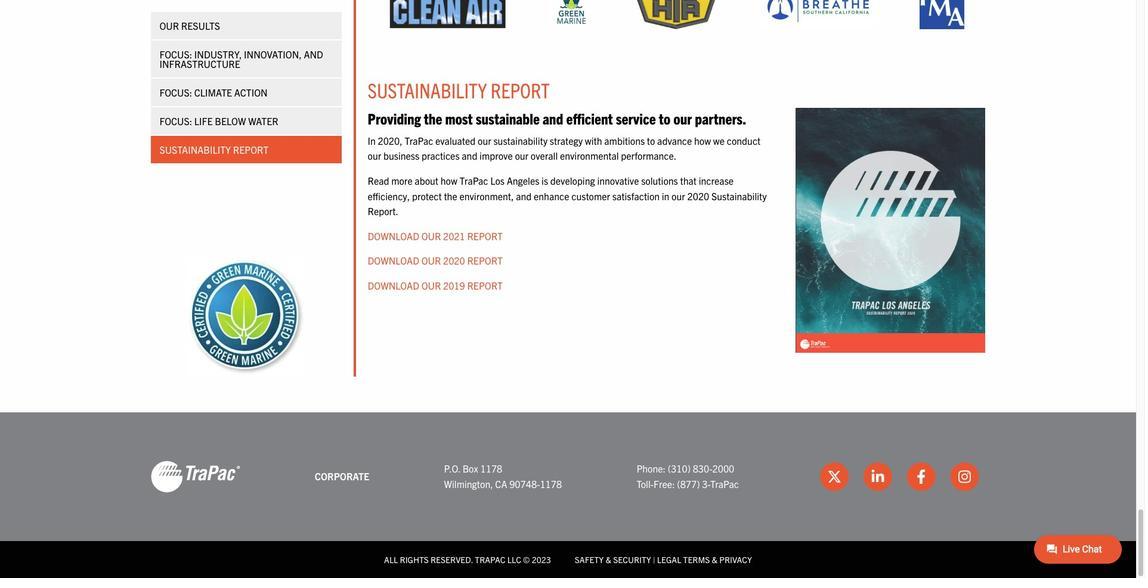 Task type: vqa. For each thing, say whether or not it's contained in the screenshot.
On in LAX – REMINDER TO UTILIZE WEEKEND GATES!   SAT 10/14 & SUN 10/15 PUBLISHED ON OCTOBER 13, 2023
no



Task type: describe. For each thing, give the bounding box(es) containing it.
sustainability
[[494, 135, 548, 147]]

download for download our 2020 report
[[368, 255, 420, 267]]

increase
[[699, 175, 734, 187]]

in
[[368, 135, 376, 147]]

corporate
[[315, 471, 370, 483]]

llc
[[508, 555, 522, 566]]

results
[[181, 20, 220, 32]]

service
[[616, 109, 656, 128]]

we
[[714, 135, 725, 147]]

3-
[[703, 478, 711, 490]]

to inside in 2020, trapac evaluated our sustainability strategy with ambitions to advance how we conduct our business practices and improve our overall environmental performance.
[[647, 135, 656, 147]]

download our 2021 report link
[[368, 230, 503, 242]]

strategy
[[550, 135, 583, 147]]

830-
[[693, 463, 713, 475]]

providing the most sustainable and efficient service to our partners.
[[368, 109, 747, 128]]

download our 2021 report
[[368, 230, 503, 242]]

and for sustainability
[[462, 150, 478, 162]]

trapac inside phone: (310) 830-2000 toll-free: (877) 3-trapac
[[711, 478, 739, 490]]

90748-
[[510, 478, 540, 490]]

trapac inside in 2020, trapac evaluated our sustainability strategy with ambitions to advance how we conduct our business practices and improve our overall environmental performance.
[[405, 135, 433, 147]]

phone: (310) 830-2000 toll-free: (877) 3-trapac
[[637, 463, 739, 490]]

1 & from the left
[[606, 555, 612, 566]]

protect
[[412, 190, 442, 202]]

footer containing p.o. box 1178
[[0, 413, 1137, 579]]

read more about how trapac los angeles is developing innovative solutions that increase efficiency, protect the environment, and enhance customer satisfaction in our 2020 sustainability report.
[[368, 175, 767, 217]]

terms
[[684, 555, 710, 566]]

below
[[215, 115, 246, 127]]

download our 2019 report link
[[368, 280, 503, 292]]

2 & from the left
[[712, 555, 718, 566]]

our left results at the top
[[160, 20, 179, 32]]

1 vertical spatial 1178
[[540, 478, 562, 490]]

0 horizontal spatial the
[[424, 109, 442, 128]]

download for download our 2019 report
[[368, 280, 420, 292]]

environment,
[[460, 190, 514, 202]]

report down 'focus: life below water' link
[[233, 144, 269, 156]]

trapac
[[475, 555, 506, 566]]

safety & security | legal terms & privacy
[[575, 555, 753, 566]]

sustainability report link
[[151, 136, 342, 164]]

more
[[392, 175, 413, 187]]

satisfaction
[[613, 190, 660, 202]]

sustainability report inside sustainability report link
[[160, 144, 269, 156]]

report for download our 2019 report
[[468, 280, 503, 292]]

0 vertical spatial and
[[543, 109, 564, 128]]

1 vertical spatial 2020
[[443, 255, 465, 267]]

wilmington,
[[444, 478, 493, 490]]

toll-
[[637, 478, 654, 490]]

action
[[234, 87, 268, 98]]

evaluated
[[436, 135, 476, 147]]

our results
[[160, 20, 220, 32]]

practices
[[422, 150, 460, 162]]

report for download our 2021 report
[[468, 230, 503, 242]]

ca
[[496, 478, 508, 490]]

|
[[653, 555, 656, 566]]

ambitions
[[605, 135, 645, 147]]

partners.
[[695, 109, 747, 128]]

1 horizontal spatial to
[[659, 109, 671, 128]]

security
[[614, 555, 652, 566]]

2020,
[[378, 135, 403, 147]]

corporate image
[[151, 461, 240, 494]]

privacy
[[720, 555, 753, 566]]

rights
[[400, 555, 429, 566]]

download our 2020 report link
[[368, 255, 503, 267]]

(877)
[[678, 478, 700, 490]]

in 2020, trapac evaluated our sustainability strategy with ambitions to advance how we conduct our business practices and improve our overall environmental performance.
[[368, 135, 761, 162]]

with
[[585, 135, 603, 147]]

legal
[[658, 555, 682, 566]]

how inside in 2020, trapac evaluated our sustainability strategy with ambitions to advance how we conduct our business practices and improve our overall environmental performance.
[[695, 135, 711, 147]]

and
[[304, 48, 323, 60]]

and for los
[[516, 190, 532, 202]]

2023
[[532, 555, 551, 566]]

2000
[[713, 463, 735, 475]]

trapac inside read more about how trapac los angeles is developing innovative solutions that increase efficiency, protect the environment, and enhance customer satisfaction in our 2020 sustainability report.
[[460, 175, 489, 187]]

improve
[[480, 150, 513, 162]]

2019
[[443, 280, 465, 292]]

focus: climate action
[[160, 87, 268, 98]]

our for download our 2021 report
[[422, 230, 441, 242]]

efficient
[[567, 109, 613, 128]]

legal terms & privacy link
[[658, 555, 753, 566]]

our results link
[[151, 12, 342, 39]]

our for download our 2019 report
[[422, 280, 441, 292]]

0 vertical spatial 1178
[[481, 463, 503, 475]]

(310)
[[668, 463, 691, 475]]

los
[[491, 175, 505, 187]]

sustainability inside sustainability report link
[[160, 144, 231, 156]]

2021
[[443, 230, 465, 242]]



Task type: locate. For each thing, give the bounding box(es) containing it.
1 vertical spatial to
[[647, 135, 656, 147]]

all rights reserved. trapac llc © 2023
[[384, 555, 551, 566]]

1178 up ca
[[481, 463, 503, 475]]

2 vertical spatial download
[[368, 280, 420, 292]]

& right terms
[[712, 555, 718, 566]]

sustainability report down focus: life below water
[[160, 144, 269, 156]]

0 horizontal spatial sustainability
[[160, 144, 231, 156]]

1 download from the top
[[368, 230, 420, 242]]

0 vertical spatial sustainability
[[368, 77, 487, 102]]

0 vertical spatial the
[[424, 109, 442, 128]]

the left most
[[424, 109, 442, 128]]

2020 inside read more about how trapac los angeles is developing innovative solutions that increase efficiency, protect the environment, and enhance customer satisfaction in our 2020 sustainability report.
[[688, 190, 710, 202]]

focus: life below water
[[160, 115, 279, 127]]

focus:
[[160, 48, 192, 60], [160, 87, 192, 98], [160, 115, 192, 127]]

download up download our 2019 report link
[[368, 255, 420, 267]]

and
[[543, 109, 564, 128], [462, 150, 478, 162], [516, 190, 532, 202]]

trapac down 2000 on the right bottom of the page
[[711, 478, 739, 490]]

how inside read more about how trapac los angeles is developing innovative solutions that increase efficiency, protect the environment, and enhance customer satisfaction in our 2020 sustainability report.
[[441, 175, 458, 187]]

focus: climate action link
[[151, 79, 342, 106]]

1 horizontal spatial &
[[712, 555, 718, 566]]

focus: for focus: life below water
[[160, 115, 192, 127]]

industry,
[[194, 48, 242, 60]]

to
[[659, 109, 671, 128], [647, 135, 656, 147]]

infrastructure
[[160, 58, 240, 70]]

download down report.
[[368, 230, 420, 242]]

download
[[368, 230, 420, 242], [368, 255, 420, 267], [368, 280, 420, 292]]

our
[[160, 20, 179, 32], [422, 230, 441, 242], [422, 255, 441, 267], [422, 280, 441, 292]]

3 download from the top
[[368, 280, 420, 292]]

box
[[463, 463, 479, 475]]

2 download from the top
[[368, 255, 420, 267]]

0 vertical spatial to
[[659, 109, 671, 128]]

p.o. box 1178 wilmington, ca 90748-1178
[[444, 463, 562, 490]]

reserved.
[[431, 555, 473, 566]]

report up sustainable
[[491, 77, 550, 102]]

most
[[445, 109, 473, 128]]

focus: inside focus: industry, innovation, and infrastructure
[[160, 48, 192, 60]]

report down download our 2021 report "link"
[[468, 255, 503, 267]]

1 vertical spatial download
[[368, 255, 420, 267]]

2 horizontal spatial trapac
[[711, 478, 739, 490]]

our down download our 2021 report "link"
[[422, 255, 441, 267]]

0 horizontal spatial 2020
[[443, 255, 465, 267]]

safety & security link
[[575, 555, 652, 566]]

read
[[368, 175, 389, 187]]

in
[[662, 190, 670, 202]]

2 focus: from the top
[[160, 87, 192, 98]]

report right 2019
[[468, 280, 503, 292]]

and down angeles
[[516, 190, 532, 202]]

water
[[248, 115, 279, 127]]

angeles
[[507, 175, 540, 187]]

focus: left life
[[160, 115, 192, 127]]

1 horizontal spatial sustainability
[[368, 77, 487, 102]]

to up performance.
[[647, 135, 656, 147]]

0 vertical spatial 2020
[[688, 190, 710, 202]]

report for download our 2020 report
[[468, 255, 503, 267]]

the inside read more about how trapac los angeles is developing innovative solutions that increase efficiency, protect the environment, and enhance customer satisfaction in our 2020 sustainability report.
[[444, 190, 458, 202]]

our left 2021
[[422, 230, 441, 242]]

providing
[[368, 109, 421, 128]]

1 horizontal spatial sustainability report
[[368, 77, 550, 102]]

footer
[[0, 413, 1137, 579]]

our right in
[[672, 190, 686, 202]]

0 horizontal spatial and
[[462, 150, 478, 162]]

sustainability
[[712, 190, 767, 202]]

and down evaluated
[[462, 150, 478, 162]]

innovative
[[598, 175, 639, 187]]

report right 2021
[[468, 230, 503, 242]]

life
[[194, 115, 213, 127]]

and inside in 2020, trapac evaluated our sustainability strategy with ambitions to advance how we conduct our business practices and improve our overall environmental performance.
[[462, 150, 478, 162]]

1 focus: from the top
[[160, 48, 192, 60]]

download down download our 2020 report link
[[368, 280, 420, 292]]

sustainability report up most
[[368, 77, 550, 102]]

our for download our 2020 report
[[422, 255, 441, 267]]

focus: industry, innovation, and infrastructure
[[160, 48, 323, 70]]

trapac up business
[[405, 135, 433, 147]]

1 vertical spatial the
[[444, 190, 458, 202]]

focus: industry, innovation, and infrastructure link
[[151, 41, 342, 78]]

0 horizontal spatial sustainability report
[[160, 144, 269, 156]]

focus: life below water link
[[151, 107, 342, 135]]

our down sustainability
[[515, 150, 529, 162]]

1178 right ca
[[540, 478, 562, 490]]

and up strategy
[[543, 109, 564, 128]]

©
[[523, 555, 530, 566]]

0 horizontal spatial 1178
[[481, 463, 503, 475]]

sustainability down life
[[160, 144, 231, 156]]

1 horizontal spatial the
[[444, 190, 458, 202]]

our
[[674, 109, 692, 128], [478, 135, 492, 147], [368, 150, 382, 162], [515, 150, 529, 162], [672, 190, 686, 202]]

1 horizontal spatial 2020
[[688, 190, 710, 202]]

report
[[491, 77, 550, 102], [233, 144, 269, 156], [468, 230, 503, 242], [468, 255, 503, 267], [468, 280, 503, 292]]

the right the 'protect'
[[444, 190, 458, 202]]

efficiency,
[[368, 190, 410, 202]]

report.
[[368, 205, 399, 217]]

sustainability up most
[[368, 77, 487, 102]]

1 vertical spatial and
[[462, 150, 478, 162]]

download for download our 2021 report
[[368, 230, 420, 242]]

to up advance
[[659, 109, 671, 128]]

and inside read more about how trapac los angeles is developing innovative solutions that increase efficiency, protect the environment, and enhance customer satisfaction in our 2020 sustainability report.
[[516, 190, 532, 202]]

2 vertical spatial trapac
[[711, 478, 739, 490]]

0 horizontal spatial trapac
[[405, 135, 433, 147]]

0 vertical spatial focus:
[[160, 48, 192, 60]]

sustainable
[[476, 109, 540, 128]]

phone:
[[637, 463, 666, 475]]

trapac up environment,
[[460, 175, 489, 187]]

2020
[[688, 190, 710, 202], [443, 255, 465, 267]]

the
[[424, 109, 442, 128], [444, 190, 458, 202]]

free:
[[654, 478, 675, 490]]

is
[[542, 175, 549, 187]]

1178
[[481, 463, 503, 475], [540, 478, 562, 490]]

climate
[[194, 87, 232, 98]]

developing
[[551, 175, 595, 187]]

1 horizontal spatial trapac
[[460, 175, 489, 187]]

focus: left climate
[[160, 87, 192, 98]]

1 vertical spatial sustainability report
[[160, 144, 269, 156]]

1 vertical spatial sustainability
[[160, 144, 231, 156]]

2 vertical spatial focus:
[[160, 115, 192, 127]]

& right safety
[[606, 555, 612, 566]]

0 vertical spatial download
[[368, 230, 420, 242]]

advance
[[658, 135, 692, 147]]

how right the about
[[441, 175, 458, 187]]

how left we
[[695, 135, 711, 147]]

customer
[[572, 190, 611, 202]]

innovation,
[[244, 48, 302, 60]]

p.o.
[[444, 463, 461, 475]]

focus: for focus: industry, innovation, and infrastructure
[[160, 48, 192, 60]]

our left 2019
[[422, 280, 441, 292]]

our up advance
[[674, 109, 692, 128]]

download our 2019 report
[[368, 280, 503, 292]]

all
[[384, 555, 398, 566]]

our up 'improve'
[[478, 135, 492, 147]]

our inside read more about how trapac los angeles is developing innovative solutions that increase efficiency, protect the environment, and enhance customer satisfaction in our 2020 sustainability report.
[[672, 190, 686, 202]]

2 horizontal spatial and
[[543, 109, 564, 128]]

0 horizontal spatial &
[[606, 555, 612, 566]]

0 horizontal spatial to
[[647, 135, 656, 147]]

1 vertical spatial trapac
[[460, 175, 489, 187]]

2 vertical spatial and
[[516, 190, 532, 202]]

focus: for focus: climate action
[[160, 87, 192, 98]]

trapac
[[405, 135, 433, 147], [460, 175, 489, 187], [711, 478, 739, 490]]

safety
[[575, 555, 604, 566]]

about
[[415, 175, 439, 187]]

solutions
[[642, 175, 678, 187]]

2020 up 2019
[[443, 255, 465, 267]]

2020 down that
[[688, 190, 710, 202]]

0 vertical spatial sustainability report
[[368, 77, 550, 102]]

business
[[384, 150, 420, 162]]

1 horizontal spatial 1178
[[540, 478, 562, 490]]

1 vertical spatial focus:
[[160, 87, 192, 98]]

0 vertical spatial trapac
[[405, 135, 433, 147]]

0 vertical spatial how
[[695, 135, 711, 147]]

sustainability
[[368, 77, 487, 102], [160, 144, 231, 156]]

1 horizontal spatial how
[[695, 135, 711, 147]]

performance.
[[621, 150, 677, 162]]

1 horizontal spatial and
[[516, 190, 532, 202]]

that
[[681, 175, 697, 187]]

our down in
[[368, 150, 382, 162]]

download our 2020 report
[[368, 255, 503, 267]]

enhance
[[534, 190, 570, 202]]

1 vertical spatial how
[[441, 175, 458, 187]]

overall
[[531, 150, 558, 162]]

3 focus: from the top
[[160, 115, 192, 127]]

focus: down our results
[[160, 48, 192, 60]]

0 horizontal spatial how
[[441, 175, 458, 187]]

&
[[606, 555, 612, 566], [712, 555, 718, 566]]

environmental
[[560, 150, 619, 162]]



